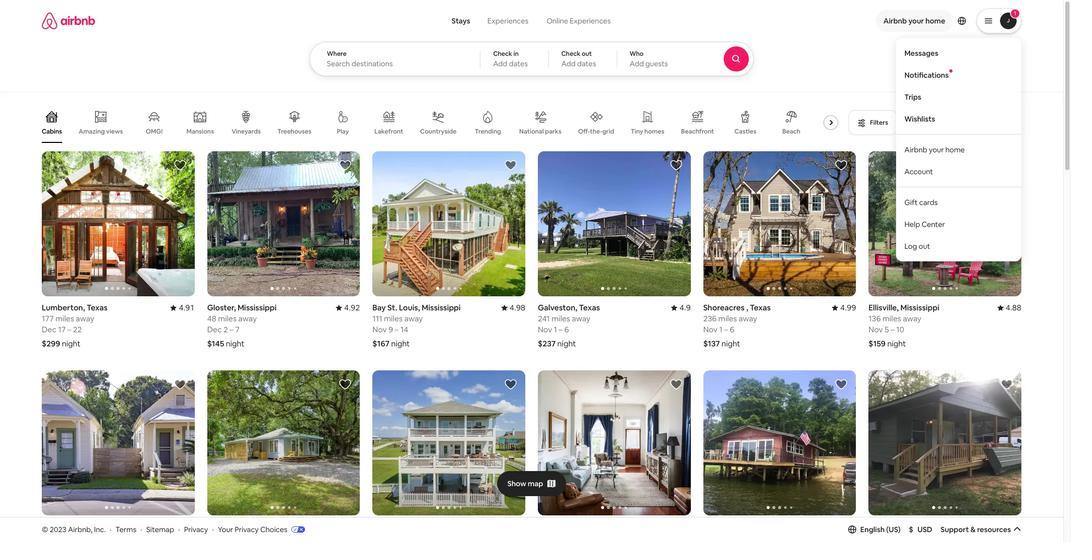 Task type: vqa. For each thing, say whether or not it's contained in the screenshot.
top AND
no



Task type: describe. For each thing, give the bounding box(es) containing it.
0 vertical spatial home
[[926, 16, 945, 26]]

sitemap
[[146, 525, 174, 535]]

1 inside the galveston, texas 241 miles away nov 1 – 6 $237 night
[[554, 325, 557, 335]]

$299
[[42, 339, 60, 349]]

© 2023 airbnb, inc. ·
[[42, 525, 111, 535]]

2023
[[50, 525, 66, 535]]

4.88
[[1006, 303, 1022, 313]]

10
[[896, 325, 904, 335]]

4.88 out of 5 average rating image
[[997, 303, 1022, 313]]

resources
[[977, 525, 1011, 535]]

0 vertical spatial airbnb your home link
[[877, 10, 952, 32]]

gift
[[905, 198, 918, 207]]

lakefront
[[375, 127, 403, 136]]

6 inside the galveston, texas 241 miles away nov 1 – 6 $237 night
[[565, 325, 569, 335]]

terms · sitemap · privacy
[[116, 525, 208, 535]]

where
[[327, 50, 347, 58]]

nov inside the galveston, texas 241 miles away nov 1 – 6 $237 night
[[538, 325, 552, 335]]

ellisville,
[[869, 303, 899, 313]]

show map button
[[497, 471, 566, 497]]

off-the-grid
[[578, 127, 614, 136]]

homes for historical homes
[[852, 127, 872, 136]]

terms link
[[116, 525, 136, 535]]

4.98
[[510, 303, 525, 313]]

online experiences link
[[537, 10, 620, 31]]

136
[[869, 314, 881, 324]]

gulfport, mississippi
[[207, 522, 282, 532]]

4.91 out of 5 average rating image
[[170, 303, 195, 313]]

4.99
[[840, 303, 856, 313]]

omg!
[[146, 127, 163, 136]]

group for galveston, texas
[[538, 151, 691, 297]]

night for $159
[[887, 339, 906, 349]]

1 vertical spatial airbnb your home link
[[896, 139, 1022, 161]]

(us)
[[886, 525, 901, 535]]

dates for check out add dates
[[577, 59, 596, 68]]

4.95
[[179, 522, 195, 532]]

lumberton,
[[42, 303, 85, 313]]

display total before taxes
[[914, 119, 990, 127]]

miles inside shoreacres , texas 236 miles away nov 1 – 6 $137 night
[[718, 314, 737, 324]]

away inside bay st. louis, mississippi 111 miles away nov 9 – 14 $167 night
[[404, 314, 423, 324]]

beach
[[782, 127, 801, 136]]

$145
[[207, 339, 224, 349]]

total
[[937, 119, 951, 127]]

2 · from the left
[[140, 525, 142, 535]]

texas inside shoreacres , texas 236 miles away nov 1 – 6 $137 night
[[750, 303, 771, 313]]

check for check in add dates
[[493, 50, 512, 58]]

4.99 out of 5 average rating image
[[832, 303, 856, 313]]

bay
[[373, 303, 386, 313]]

group containing amazing views
[[42, 102, 872, 143]]

6 inside shoreacres , texas 236 miles away nov 1 – 6 $137 night
[[730, 325, 735, 335]]

night for $237
[[557, 339, 576, 349]]

has notifications image
[[949, 69, 953, 72]]

1 button
[[977, 8, 1022, 33]]

0 vertical spatial airbnb your home
[[884, 16, 945, 26]]

1 vertical spatial home
[[946, 145, 965, 154]]

account link
[[896, 161, 1022, 183]]

who add guests
[[630, 50, 668, 68]]

$159
[[869, 339, 886, 349]]

– inside shoreacres , texas 236 miles away nov 1 – 6 $137 night
[[724, 325, 728, 335]]

night for $145
[[226, 339, 244, 349]]

add to wishlist: new orleans, louisiana image
[[670, 379, 682, 391]]

gloster,
[[207, 303, 236, 313]]

shoreacres
[[703, 303, 745, 313]]

away for lumberton,
[[76, 314, 94, 324]]

miles for 241
[[552, 314, 570, 324]]

english (us) button
[[848, 525, 901, 535]]

display total before taxes button
[[905, 110, 1022, 135]]

0 vertical spatial your
[[909, 16, 924, 26]]

show map
[[508, 479, 543, 489]]

$167
[[373, 339, 390, 349]]

– inside bay st. louis, mississippi 111 miles away nov 9 – 14 $167 night
[[395, 325, 399, 335]]

tiny
[[631, 127, 643, 136]]

coden, alabama
[[869, 522, 930, 532]]

away for ellisville,
[[903, 314, 922, 324]]

map
[[528, 479, 543, 489]]

0 vertical spatial airbnb
[[884, 16, 907, 26]]

Where field
[[327, 59, 463, 68]]

before
[[952, 119, 972, 127]]

night inside bay st. louis, mississippi 111 miles away nov 9 – 14 $167 night
[[391, 339, 410, 349]]

log out button
[[896, 235, 1022, 257]]

4.95 out of 5 average rating image
[[170, 522, 195, 532]]

bay st. louis, mississippi 111 miles away nov 9 – 14 $167 night
[[373, 303, 461, 349]]

group for gloster, mississippi
[[207, 151, 360, 297]]

add to wishlist: lumberton, texas image
[[174, 159, 186, 172]]

– for dec 2 – 7
[[230, 325, 234, 335]]

center
[[922, 220, 945, 229]]

add for check in add dates
[[493, 59, 507, 68]]

away for gloster,
[[238, 314, 257, 324]]

$ usd
[[909, 525, 932, 535]]

filters button
[[849, 110, 897, 135]]

notifications
[[905, 70, 949, 80]]

who
[[630, 50, 644, 58]]

national
[[519, 127, 544, 136]]

miles for 136
[[883, 314, 901, 324]]

$137
[[703, 339, 720, 349]]

4.79 out of 5 average rating image
[[832, 522, 856, 532]]

– for nov 1 – 6
[[559, 325, 563, 335]]

alabama
[[897, 522, 930, 532]]

national parks
[[519, 127, 562, 136]]

ellisville, mississippi 136 miles away nov 5 – 10 $159 night
[[869, 303, 940, 349]]

mississippi inside bay st. louis, mississippi 111 miles away nov 9 – 14 $167 night
[[422, 303, 461, 313]]

usd
[[918, 525, 932, 535]]

4.92
[[344, 303, 360, 313]]

miles for 177
[[55, 314, 74, 324]]

your
[[218, 525, 233, 535]]

support
[[941, 525, 969, 535]]

4 · from the left
[[212, 525, 214, 535]]

beachfront
[[681, 127, 714, 136]]

1 inside dropdown button
[[1014, 10, 1017, 17]]

add to wishlist: gulfport, mississippi image
[[339, 379, 352, 391]]

trips
[[905, 92, 921, 102]]

4.85 out of 5 average rating image
[[997, 522, 1022, 532]]

messages
[[905, 48, 939, 58]]

privacy inside "link"
[[235, 525, 259, 535]]

vineyards
[[232, 127, 261, 136]]

miles for 48
[[218, 314, 237, 324]]

choices
[[260, 525, 287, 535]]

tiny homes
[[631, 127, 665, 136]]

nov inside "ellisville, mississippi 136 miles away nov 5 – 10 $159 night"
[[869, 325, 883, 335]]

1 privacy from the left
[[184, 525, 208, 535]]

show
[[508, 479, 526, 489]]

out for log
[[919, 242, 930, 251]]

111
[[373, 314, 382, 324]]

group for coden, alabama
[[869, 371, 1022, 516]]

taxes
[[974, 119, 990, 127]]

1 · from the left
[[110, 525, 111, 535]]

4.91
[[179, 303, 195, 313]]

help
[[905, 220, 920, 229]]

pensacola,
[[42, 522, 81, 532]]

add to wishlist: bay st. louis, mississippi image
[[505, 159, 517, 172]]

©
[[42, 525, 48, 535]]

stays button
[[443, 10, 479, 31]]

add to wishlist: crystal beach, texas image
[[505, 379, 517, 391]]

treehouses
[[278, 127, 312, 136]]

wishlists
[[905, 114, 935, 124]]



Task type: locate. For each thing, give the bounding box(es) containing it.
2 horizontal spatial add
[[630, 59, 644, 68]]

group for gulfport, mississippi
[[207, 371, 360, 516]]

add to wishlist: coden, alabama image
[[1001, 379, 1013, 391]]

inc.
[[94, 525, 106, 535]]

night down "7"
[[226, 339, 244, 349]]

2 dates from the left
[[577, 59, 596, 68]]

2 dec from the left
[[207, 325, 222, 335]]

4.9 out of 5 average rating image
[[671, 303, 691, 313]]

english (us)
[[861, 525, 901, 535]]

stays tab panel
[[310, 42, 782, 76]]

add for check out add dates
[[561, 59, 576, 68]]

· right terms
[[140, 525, 142, 535]]

experiences up in on the top
[[488, 16, 529, 26]]

3 texas from the left
[[750, 303, 771, 313]]

terms
[[116, 525, 136, 535]]

– right 17
[[67, 325, 71, 335]]

texas
[[87, 303, 108, 313], [579, 303, 600, 313], [750, 303, 771, 313]]

1 add from the left
[[493, 59, 507, 68]]

miles inside bay st. louis, mississippi 111 miles away nov 9 – 14 $167 night
[[384, 314, 403, 324]]

check in add dates
[[493, 50, 528, 68]]

5
[[885, 325, 889, 335]]

add inside the check out add dates
[[561, 59, 576, 68]]

trips link
[[896, 86, 1022, 108]]

texas right galveston,
[[579, 303, 600, 313]]

nov inside bay st. louis, mississippi 111 miles away nov 9 – 14 $167 night
[[373, 325, 387, 335]]

out for check
[[582, 50, 592, 58]]

texas inside lumberton, texas 177 miles away dec 17 – 22 $299 night
[[87, 303, 108, 313]]

1 experiences from the left
[[488, 16, 529, 26]]

17
[[58, 325, 66, 335]]

dates inside the check out add dates
[[577, 59, 596, 68]]

check
[[493, 50, 512, 58], [561, 50, 580, 58]]

away down galveston,
[[572, 314, 590, 324]]

log out
[[905, 242, 930, 251]]

pensacola, florida
[[42, 522, 108, 532]]

– inside the galveston, texas 241 miles away nov 1 – 6 $237 night
[[559, 325, 563, 335]]

miles inside lumberton, texas 177 miles away dec 17 – 22 $299 night
[[55, 314, 74, 324]]

1 horizontal spatial check
[[561, 50, 580, 58]]

online experiences
[[547, 16, 611, 26]]

experiences
[[488, 16, 529, 26], [570, 16, 611, 26]]

1 horizontal spatial homes
[[852, 127, 872, 136]]

None search field
[[310, 0, 782, 76]]

nov left 5
[[869, 325, 883, 335]]

out inside the check out add dates
[[582, 50, 592, 58]]

– for nov 5 – 10
[[891, 325, 895, 335]]

dec inside gloster, mississippi 48 miles away dec 2 – 7 $145 night
[[207, 325, 222, 335]]

grid
[[602, 127, 614, 136]]

texas for 241 miles away
[[579, 303, 600, 313]]

wishlists link
[[896, 108, 1022, 130]]

2 experiences from the left
[[570, 16, 611, 26]]

– right 5
[[891, 325, 895, 335]]

miles inside the galveston, texas 241 miles away nov 1 – 6 $237 night
[[552, 314, 570, 324]]

mississippi right louis,
[[422, 303, 461, 313]]

display
[[914, 119, 936, 127]]

texas for 177 miles away
[[87, 303, 108, 313]]

4.98 out of 5 average rating image
[[501, 303, 525, 313]]

mississippi up "7"
[[238, 303, 277, 313]]

· right inc.
[[110, 525, 111, 535]]

add to wishlist: shoreacres , texas image
[[835, 159, 848, 172]]

parks
[[545, 127, 562, 136]]

check inside "check in add dates"
[[493, 50, 512, 58]]

night down 22
[[62, 339, 80, 349]]

2
[[223, 325, 228, 335]]

airbnb up account
[[905, 145, 927, 154]]

2 6 from the left
[[730, 325, 735, 335]]

1 vertical spatial airbnb your home
[[905, 145, 965, 154]]

nov down 241
[[538, 325, 552, 335]]

6 down galveston,
[[565, 325, 569, 335]]

mississippi right your
[[243, 522, 282, 532]]

add down experiences button
[[493, 59, 507, 68]]

mississippi up '10' on the bottom right of page
[[901, 303, 940, 313]]

mississippi for ellisville, mississippi 136 miles away nov 5 – 10 $159 night
[[901, 303, 940, 313]]

cards
[[919, 198, 938, 207]]

dates down in on the top
[[509, 59, 528, 68]]

away inside "ellisville, mississippi 136 miles away nov 5 – 10 $159 night"
[[903, 314, 922, 324]]

0 vertical spatial out
[[582, 50, 592, 58]]

1 night from the left
[[62, 339, 80, 349]]

play
[[337, 127, 349, 136]]

nov down '236'
[[703, 325, 718, 335]]

3 miles from the left
[[218, 314, 237, 324]]

away up 22
[[76, 314, 94, 324]]

4.85
[[1006, 522, 1022, 532]]

nov inside shoreacres , texas 236 miles away nov 1 – 6 $137 night
[[703, 325, 718, 335]]

3 away from the left
[[238, 314, 257, 324]]

away down the ,
[[739, 314, 757, 324]]

1 horizontal spatial 6
[[730, 325, 735, 335]]

4 – from the left
[[395, 325, 399, 335]]

group
[[42, 102, 872, 143], [42, 151, 195, 297], [207, 151, 360, 297], [373, 151, 678, 297], [538, 151, 691, 297], [703, 151, 856, 297], [869, 151, 1022, 297], [42, 371, 195, 516], [207, 371, 360, 516], [373, 371, 525, 516], [538, 371, 691, 516], [703, 371, 856, 516], [869, 371, 1022, 516]]

countryside
[[420, 127, 457, 136]]

home up messages
[[926, 16, 945, 26]]

mississippi
[[238, 303, 277, 313], [422, 303, 461, 313], [901, 303, 940, 313], [243, 522, 282, 532]]

1 inside shoreacres , texas 236 miles away nov 1 – 6 $137 night
[[719, 325, 723, 335]]

mississippi inside "ellisville, mississippi 136 miles away nov 5 – 10 $159 night"
[[901, 303, 940, 313]]

check inside the check out add dates
[[561, 50, 580, 58]]

1 dec from the left
[[42, 325, 56, 335]]

check for check out add dates
[[561, 50, 580, 58]]

2 check from the left
[[561, 50, 580, 58]]

night right $137
[[722, 339, 740, 349]]

miles inside gloster, mississippi 48 miles away dec 2 – 7 $145 night
[[218, 314, 237, 324]]

– inside lumberton, texas 177 miles away dec 17 – 22 $299 night
[[67, 325, 71, 335]]

your up messages
[[909, 16, 924, 26]]

away inside lumberton, texas 177 miles away dec 17 – 22 $299 night
[[76, 314, 94, 324]]

shoreacres , texas 236 miles away nov 1 – 6 $137 night
[[703, 303, 771, 349]]

dates for check in add dates
[[509, 59, 528, 68]]

0 horizontal spatial experiences
[[488, 16, 529, 26]]

– down galveston,
[[559, 325, 563, 335]]

add inside who add guests
[[630, 59, 644, 68]]

1 miles from the left
[[55, 314, 74, 324]]

1 vertical spatial your
[[929, 145, 944, 154]]

miles down lumberton,
[[55, 314, 74, 324]]

texas inside the galveston, texas 241 miles away nov 1 – 6 $237 night
[[579, 303, 600, 313]]

galveston, texas 241 miles away nov 1 – 6 $237 night
[[538, 303, 600, 349]]

1 horizontal spatial out
[[919, 242, 930, 251]]

texas right lumberton,
[[87, 303, 108, 313]]

1 horizontal spatial your
[[929, 145, 944, 154]]

dec down 177
[[42, 325, 56, 335]]

miles up 5
[[883, 314, 901, 324]]

profile element
[[636, 0, 1022, 261]]

22
[[73, 325, 82, 335]]

2 horizontal spatial texas
[[750, 303, 771, 313]]

0 horizontal spatial texas
[[87, 303, 108, 313]]

4.92 out of 5 average rating image
[[336, 303, 360, 313]]

dec inside lumberton, texas 177 miles away dec 17 – 22 $299 night
[[42, 325, 56, 335]]

away up '10' on the bottom right of page
[[903, 314, 922, 324]]

1 horizontal spatial privacy
[[235, 525, 259, 535]]

5 – from the left
[[724, 325, 728, 335]]

your privacy choices link
[[218, 525, 305, 535]]

check left in on the top
[[493, 50, 512, 58]]

add to wishlist: galveston, texas image
[[670, 159, 682, 172]]

account
[[905, 167, 933, 176]]

group for ellisville, mississippi
[[869, 151, 1022, 297]]

away inside gloster, mississippi 48 miles away dec 2 – 7 $145 night
[[238, 314, 257, 324]]

– down shoreacres in the right bottom of the page
[[724, 325, 728, 335]]

· left your
[[212, 525, 214, 535]]

add inside "check in add dates"
[[493, 59, 507, 68]]

experiences right online
[[570, 16, 611, 26]]

night for $299
[[62, 339, 80, 349]]

2 privacy from the left
[[235, 525, 259, 535]]

texas right the ,
[[750, 303, 771, 313]]

6 away from the left
[[903, 314, 922, 324]]

privacy right your
[[235, 525, 259, 535]]

dec left 2
[[207, 325, 222, 335]]

0 horizontal spatial 1
[[554, 325, 557, 335]]

night right $237 at right
[[557, 339, 576, 349]]

3 night from the left
[[226, 339, 244, 349]]

away up "7"
[[238, 314, 257, 324]]

home up account 'link' on the top right of the page
[[946, 145, 965, 154]]

group for lumberton, texas
[[42, 151, 195, 297]]

– inside "ellisville, mississippi 136 miles away nov 5 – 10 $159 night"
[[891, 325, 895, 335]]

miles inside "ellisville, mississippi 136 miles away nov 5 – 10 $159 night"
[[883, 314, 901, 324]]

2 texas from the left
[[579, 303, 600, 313]]

out down online experiences link
[[582, 50, 592, 58]]

1 horizontal spatial experiences
[[570, 16, 611, 26]]

dec for 48
[[207, 325, 222, 335]]

cabins
[[42, 127, 62, 136]]

– for dec 17 – 22
[[67, 325, 71, 335]]

amazing views
[[79, 127, 123, 136]]

stays
[[452, 16, 470, 26]]

3 – from the left
[[230, 325, 234, 335]]

0 horizontal spatial check
[[493, 50, 512, 58]]

nov left 9
[[373, 325, 387, 335]]

gulfport,
[[207, 522, 241, 532]]

night inside the galveston, texas 241 miles away nov 1 – 6 $237 night
[[557, 339, 576, 349]]

airbnb your home link up messages
[[877, 10, 952, 32]]

airbnb your home up messages
[[884, 16, 945, 26]]

– right 9
[[395, 325, 399, 335]]

1 horizontal spatial dec
[[207, 325, 222, 335]]

guests
[[646, 59, 668, 68]]

5 away from the left
[[739, 314, 757, 324]]

add down online experiences
[[561, 59, 576, 68]]

9
[[389, 325, 393, 335]]

night inside gloster, mississippi 48 miles away dec 2 – 7 $145 night
[[226, 339, 244, 349]]

homes
[[852, 127, 872, 136], [645, 127, 665, 136]]

– inside gloster, mississippi 48 miles away dec 2 – 7 $145 night
[[230, 325, 234, 335]]

0 horizontal spatial privacy
[[184, 525, 208, 535]]

support & resources
[[941, 525, 1011, 535]]

14
[[400, 325, 408, 335]]

airbnb your home link down before
[[896, 139, 1022, 161]]

1 vertical spatial airbnb
[[905, 145, 927, 154]]

1 texas from the left
[[87, 303, 108, 313]]

away inside shoreacres , texas 236 miles away nov 1 – 6 $137 night
[[739, 314, 757, 324]]

mississippi for gulfport, mississippi
[[243, 522, 282, 532]]

group for shoreacres , texas
[[703, 151, 856, 297]]

177
[[42, 314, 54, 324]]

miles down st.
[[384, 314, 403, 324]]

7
[[235, 325, 240, 335]]

airbnb your home up account
[[905, 145, 965, 154]]

0 horizontal spatial add
[[493, 59, 507, 68]]

check down online experiences
[[561, 50, 580, 58]]

1 horizontal spatial 1
[[719, 325, 723, 335]]

group for bay st. louis, mississippi
[[373, 151, 678, 297]]

· left privacy link
[[178, 525, 180, 535]]

·
[[110, 525, 111, 535], [140, 525, 142, 535], [178, 525, 180, 535], [212, 525, 214, 535]]

5 night from the left
[[722, 339, 740, 349]]

–
[[67, 325, 71, 335], [559, 325, 563, 335], [230, 325, 234, 335], [395, 325, 399, 335], [724, 325, 728, 335], [891, 325, 895, 335]]

1 dates from the left
[[509, 59, 528, 68]]

5 miles from the left
[[718, 314, 737, 324]]

1 check from the left
[[493, 50, 512, 58]]

4 nov from the left
[[869, 325, 883, 335]]

miles down galveston,
[[552, 314, 570, 324]]

mississippi for gloster, mississippi 48 miles away dec 2 – 7 $145 night
[[238, 303, 277, 313]]

1 – from the left
[[67, 325, 71, 335]]

2 night from the left
[[557, 339, 576, 349]]

1 horizontal spatial dates
[[577, 59, 596, 68]]

3 · from the left
[[178, 525, 180, 535]]

2 miles from the left
[[552, 314, 570, 324]]

night inside "ellisville, mississippi 136 miles away nov 5 – 10 $159 night"
[[887, 339, 906, 349]]

night down '10' on the bottom right of page
[[887, 339, 906, 349]]

galveston,
[[538, 303, 577, 313]]

out inside button
[[919, 242, 930, 251]]

miles
[[55, 314, 74, 324], [552, 314, 570, 324], [218, 314, 237, 324], [384, 314, 403, 324], [718, 314, 737, 324], [883, 314, 901, 324]]

gloster, mississippi 48 miles away dec 2 – 7 $145 night
[[207, 303, 277, 349]]

0 horizontal spatial your
[[909, 16, 924, 26]]

homes for tiny homes
[[645, 127, 665, 136]]

2 add from the left
[[561, 59, 576, 68]]

sitemap link
[[146, 525, 174, 535]]

homes right the tiny
[[645, 127, 665, 136]]

0 horizontal spatial dates
[[509, 59, 528, 68]]

0 horizontal spatial dec
[[42, 325, 56, 335]]

airbnb your home link
[[877, 10, 952, 32], [896, 139, 1022, 161]]

1 nov from the left
[[538, 325, 552, 335]]

1 vertical spatial out
[[919, 242, 930, 251]]

privacy left your
[[184, 525, 208, 535]]

0 horizontal spatial 6
[[565, 325, 569, 335]]

homes down filters
[[852, 127, 872, 136]]

$
[[909, 525, 913, 535]]

in
[[514, 50, 519, 58]]

0 horizontal spatial homes
[[645, 127, 665, 136]]

miles down shoreacres in the right bottom of the page
[[718, 314, 737, 324]]

2 horizontal spatial 1
[[1014, 10, 1017, 17]]

filters
[[870, 119, 888, 127]]

4 away from the left
[[404, 314, 423, 324]]

4.9
[[680, 303, 691, 313]]

add to wishlist: gloster, mississippi image
[[339, 159, 352, 172]]

4 miles from the left
[[384, 314, 403, 324]]

mississippi inside gloster, mississippi 48 miles away dec 2 – 7 $145 night
[[238, 303, 277, 313]]

night down 14
[[391, 339, 410, 349]]

airbnb up messages
[[884, 16, 907, 26]]

1 horizontal spatial texas
[[579, 303, 600, 313]]

dates inside "check in add dates"
[[509, 59, 528, 68]]

2 away from the left
[[572, 314, 590, 324]]

dates down online experiences link
[[577, 59, 596, 68]]

&
[[971, 525, 976, 535]]

6 – from the left
[[891, 325, 895, 335]]

historical homes
[[823, 127, 872, 136]]

1 away from the left
[[76, 314, 94, 324]]

florida
[[83, 522, 108, 532]]

none search field containing stays
[[310, 0, 782, 76]]

3 nov from the left
[[703, 325, 718, 335]]

6 miles from the left
[[883, 314, 901, 324]]

castles
[[735, 127, 757, 136]]

add down "who"
[[630, 59, 644, 68]]

gift cards
[[905, 198, 938, 207]]

away inside the galveston, texas 241 miles away nov 1 – 6 $237 night
[[572, 314, 590, 324]]

experiences inside online experiences link
[[570, 16, 611, 26]]

6 night from the left
[[887, 339, 906, 349]]

2 – from the left
[[559, 325, 563, 335]]

6 down shoreacres in the right bottom of the page
[[730, 325, 735, 335]]

log
[[905, 242, 917, 251]]

– left "7"
[[230, 325, 234, 335]]

away for galveston,
[[572, 314, 590, 324]]

experiences inside experiences button
[[488, 16, 529, 26]]

gift cards link
[[896, 191, 1022, 213]]

help center
[[905, 220, 945, 229]]

night inside lumberton, texas 177 miles away dec 17 – 22 $299 night
[[62, 339, 80, 349]]

away down louis,
[[404, 314, 423, 324]]

notifications link
[[896, 64, 1022, 86]]

1 6 from the left
[[565, 325, 569, 335]]

what can we help you find? tab list
[[443, 10, 537, 31]]

check out add dates
[[561, 50, 596, 68]]

miles up 2
[[218, 314, 237, 324]]

3 add from the left
[[630, 59, 644, 68]]

louis,
[[399, 303, 420, 313]]

support & resources button
[[941, 525, 1022, 535]]

2 nov from the left
[[373, 325, 387, 335]]

english
[[861, 525, 885, 535]]

0 horizontal spatial out
[[582, 50, 592, 58]]

236
[[703, 314, 717, 324]]

1 horizontal spatial add
[[561, 59, 576, 68]]

night inside shoreacres , texas 236 miles away nov 1 – 6 $137 night
[[722, 339, 740, 349]]

add to wishlist: homer, louisiana image
[[835, 379, 848, 391]]

4 night from the left
[[391, 339, 410, 349]]

out right log at the top right of page
[[919, 242, 930, 251]]

add to wishlist: pensacola, florida image
[[174, 379, 186, 391]]

airbnb,
[[68, 525, 92, 535]]

your
[[909, 16, 924, 26], [929, 145, 944, 154]]

group for pensacola, florida
[[42, 371, 195, 516]]

views
[[106, 127, 123, 136]]

night
[[62, 339, 80, 349], [557, 339, 576, 349], [226, 339, 244, 349], [391, 339, 410, 349], [722, 339, 740, 349], [887, 339, 906, 349]]

your down total
[[929, 145, 944, 154]]

dec for 177
[[42, 325, 56, 335]]

coden,
[[869, 522, 895, 532]]

$237
[[538, 339, 556, 349]]



